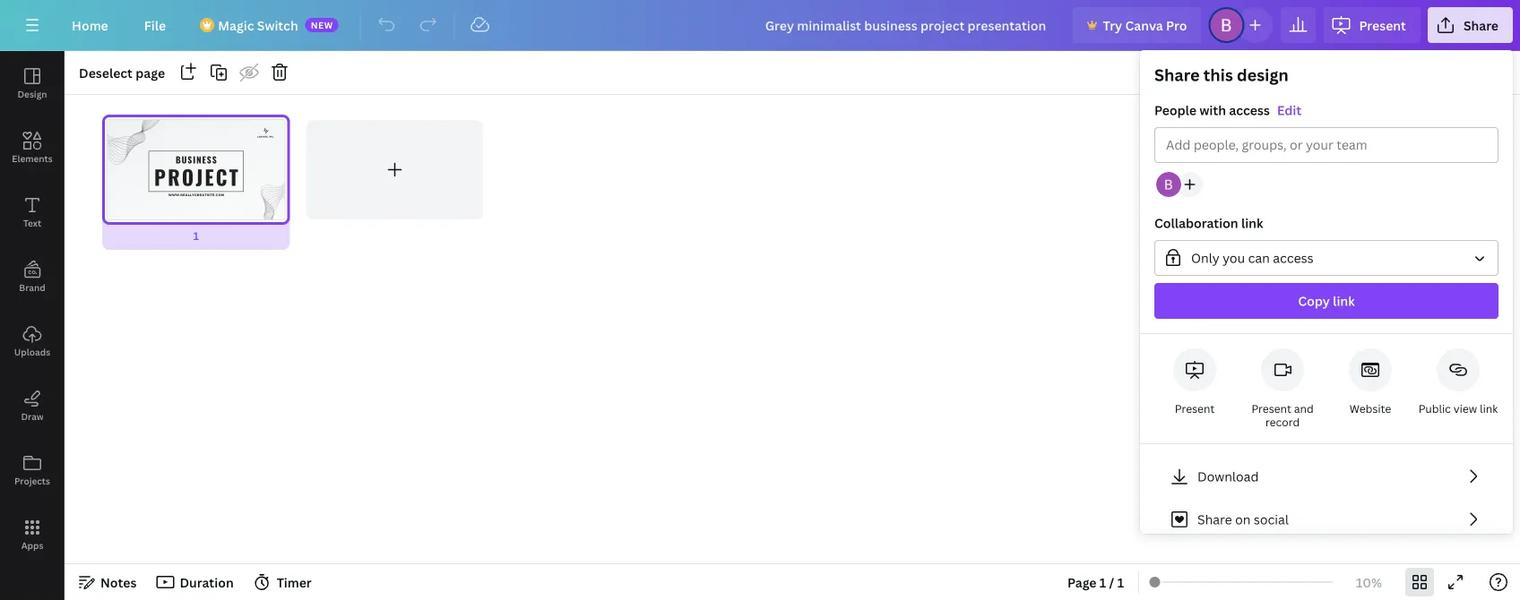 Task type: vqa. For each thing, say whether or not it's contained in the screenshot.
Share
yes



Task type: describe. For each thing, give the bounding box(es) containing it.
edit
[[1277, 102, 1302, 119]]

canva
[[1125, 17, 1163, 34]]

design
[[1237, 64, 1289, 86]]

file button
[[130, 7, 180, 43]]

0 vertical spatial larana, inc.
[[257, 135, 274, 138]]

0 vertical spatial access
[[1229, 102, 1270, 119]]

try canva pro button
[[1073, 7, 1201, 43]]

can
[[1248, 250, 1270, 267]]

deselect page button
[[72, 58, 172, 87]]

list containing download
[[1154, 459, 1499, 601]]

uploads
[[14, 346, 50, 358]]

switch
[[257, 17, 298, 34]]

deselect
[[79, 64, 133, 81]]

share for share on social
[[1197, 511, 1232, 528]]

0 vertical spatial larana,
[[257, 135, 269, 138]]

share for share this design
[[1154, 64, 1200, 86]]

10% button
[[1340, 568, 1398, 597]]

record
[[1265, 415, 1300, 430]]

only you can access
[[1191, 250, 1314, 267]]

text
[[23, 217, 41, 229]]

duration button
[[151, 568, 241, 597]]

present inside dropdown button
[[1359, 17, 1406, 34]]

draw button
[[0, 374, 65, 438]]

share this design group
[[1140, 64, 1513, 334]]

with
[[1200, 102, 1226, 119]]

notes button
[[72, 568, 144, 597]]

brand button
[[0, 245, 65, 309]]

1 horizontal spatial 1
[[1100, 574, 1106, 591]]

elements
[[12, 152, 53, 164]]

public
[[1419, 402, 1451, 416]]

link for collaboration link
[[1241, 215, 1263, 232]]

you
[[1223, 250, 1245, 267]]

access inside button
[[1273, 250, 1314, 267]]

1 vertical spatial inc.
[[1105, 181, 1127, 192]]

website
[[1350, 402, 1391, 416]]

canva assistant image
[[1468, 512, 1490, 533]]

people
[[1154, 102, 1197, 119]]

projects button
[[0, 438, 65, 503]]

home link
[[57, 7, 123, 43]]

share for share
[[1464, 17, 1499, 34]]

draw
[[21, 411, 44, 423]]

0 horizontal spatial present
[[1175, 402, 1215, 416]]

collaboration
[[1154, 215, 1238, 232]]

share on social
[[1197, 511, 1289, 528]]

share this design
[[1154, 64, 1289, 86]]

design
[[17, 88, 47, 100]]

copy link button
[[1154, 283, 1499, 319]]

and
[[1294, 402, 1314, 416]]

apps
[[21, 540, 43, 552]]



Task type: locate. For each thing, give the bounding box(es) containing it.
on
[[1235, 511, 1251, 528]]

page 1 / 1
[[1068, 574, 1124, 591]]

0 horizontal spatial link
[[1241, 215, 1263, 232]]

1 right /
[[1117, 574, 1124, 591]]

apps button
[[0, 503, 65, 567]]

link for copy link
[[1333, 293, 1355, 310]]

larana, inc.
[[257, 135, 274, 138], [1053, 181, 1127, 192]]

1 left /
[[1100, 574, 1106, 591]]

timer
[[277, 574, 312, 591]]

0 vertical spatial share
[[1464, 17, 1499, 34]]

projects
[[14, 475, 50, 487]]

present inside present and record
[[1252, 402, 1291, 416]]

design button
[[0, 51, 65, 116]]

collaboration link
[[1154, 215, 1263, 232]]

www.reallygreatsite.com
[[168, 193, 224, 197]]

Add people, groups, or your team text field
[[1166, 128, 1487, 162]]

present up the download
[[1175, 402, 1215, 416]]

link up only you can access at the top right of the page
[[1241, 215, 1263, 232]]

present button
[[1323, 7, 1421, 43]]

0 horizontal spatial larana,
[[257, 135, 269, 138]]

uploads button
[[0, 309, 65, 374]]

0 horizontal spatial inc.
[[269, 135, 274, 138]]

page
[[136, 64, 165, 81]]

notes
[[100, 574, 137, 591]]

access
[[1229, 102, 1270, 119], [1273, 250, 1314, 267]]

1 vertical spatial link
[[1333, 293, 1355, 310]]

magic switch
[[218, 17, 298, 34]]

list
[[1154, 459, 1499, 601]]

present left share dropdown button on the right top of page
[[1359, 17, 1406, 34]]

0 horizontal spatial 1
[[193, 229, 199, 244]]

1 horizontal spatial larana,
[[1053, 181, 1102, 192]]

/
[[1109, 574, 1114, 591]]

0 vertical spatial inc.
[[269, 135, 274, 138]]

0 horizontal spatial access
[[1229, 102, 1270, 119]]

2 vertical spatial link
[[1480, 402, 1498, 416]]

larana,
[[257, 135, 269, 138], [1053, 181, 1102, 192]]

1 horizontal spatial present
[[1252, 402, 1291, 416]]

try
[[1103, 17, 1122, 34]]

share on social button
[[1154, 502, 1499, 538]]

1 horizontal spatial larana, inc.
[[1053, 181, 1127, 192]]

Design title text field
[[751, 7, 1065, 43]]

share inside group
[[1154, 64, 1200, 86]]

side panel tab list
[[0, 51, 65, 567]]

share inside dropdown button
[[1464, 17, 1499, 34]]

0 horizontal spatial larana, inc.
[[257, 135, 274, 138]]

10%
[[1356, 574, 1382, 591]]

inc.
[[269, 135, 274, 138], [1105, 181, 1127, 192]]

access right with in the top right of the page
[[1229, 102, 1270, 119]]

share
[[1464, 17, 1499, 34], [1154, 64, 1200, 86], [1197, 511, 1232, 528]]

2 horizontal spatial 1
[[1117, 574, 1124, 591]]

2 vertical spatial share
[[1197, 511, 1232, 528]]

elements button
[[0, 116, 65, 180]]

access right can
[[1273, 250, 1314, 267]]

business
[[176, 153, 218, 166]]

copy link
[[1298, 293, 1355, 310]]

public view link
[[1419, 402, 1498, 416]]

try canva pro
[[1103, 17, 1187, 34]]

link
[[1241, 215, 1263, 232], [1333, 293, 1355, 310], [1480, 402, 1498, 416]]

share inside button
[[1197, 511, 1232, 528]]

social
[[1254, 511, 1289, 528]]

only
[[1191, 250, 1220, 267]]

share button
[[1428, 7, 1513, 43]]

page
[[1068, 574, 1097, 591]]

main menu bar
[[0, 0, 1520, 51]]

2 horizontal spatial link
[[1480, 402, 1498, 416]]

home
[[72, 17, 108, 34]]

new
[[311, 19, 333, 31]]

download button
[[1154, 459, 1499, 495]]

magic
[[218, 17, 254, 34]]

link inside button
[[1333, 293, 1355, 310]]

project
[[154, 162, 240, 192]]

1 vertical spatial share
[[1154, 64, 1200, 86]]

1 vertical spatial access
[[1273, 250, 1314, 267]]

2 horizontal spatial present
[[1359, 17, 1406, 34]]

deselect page
[[79, 64, 165, 81]]

0 vertical spatial link
[[1241, 215, 1263, 232]]

people with access edit
[[1154, 102, 1302, 119]]

link right the 'view'
[[1480, 402, 1498, 416]]

download
[[1197, 468, 1259, 485]]

1 horizontal spatial inc.
[[1105, 181, 1127, 192]]

1 horizontal spatial access
[[1273, 250, 1314, 267]]

link right copy
[[1333, 293, 1355, 310]]

present left the and
[[1252, 402, 1291, 416]]

1 down www.reallygreatsite.com
[[193, 229, 199, 244]]

present
[[1359, 17, 1406, 34], [1175, 402, 1215, 416], [1252, 402, 1291, 416]]

pro
[[1166, 17, 1187, 34]]

1 vertical spatial larana, inc.
[[1053, 181, 1127, 192]]

this
[[1204, 64, 1233, 86]]

edit button
[[1277, 100, 1302, 120]]

view
[[1454, 402, 1477, 416]]

timer button
[[248, 568, 319, 597]]

brand
[[19, 281, 45, 294]]

Only you can access button
[[1154, 240, 1499, 276]]

1
[[193, 229, 199, 244], [1100, 574, 1106, 591], [1117, 574, 1124, 591]]

duration
[[180, 574, 234, 591]]

copy
[[1298, 293, 1330, 310]]

1 horizontal spatial link
[[1333, 293, 1355, 310]]

file
[[144, 17, 166, 34]]

1 vertical spatial larana,
[[1053, 181, 1102, 192]]

present and record
[[1252, 402, 1314, 430]]

text button
[[0, 180, 65, 245]]



